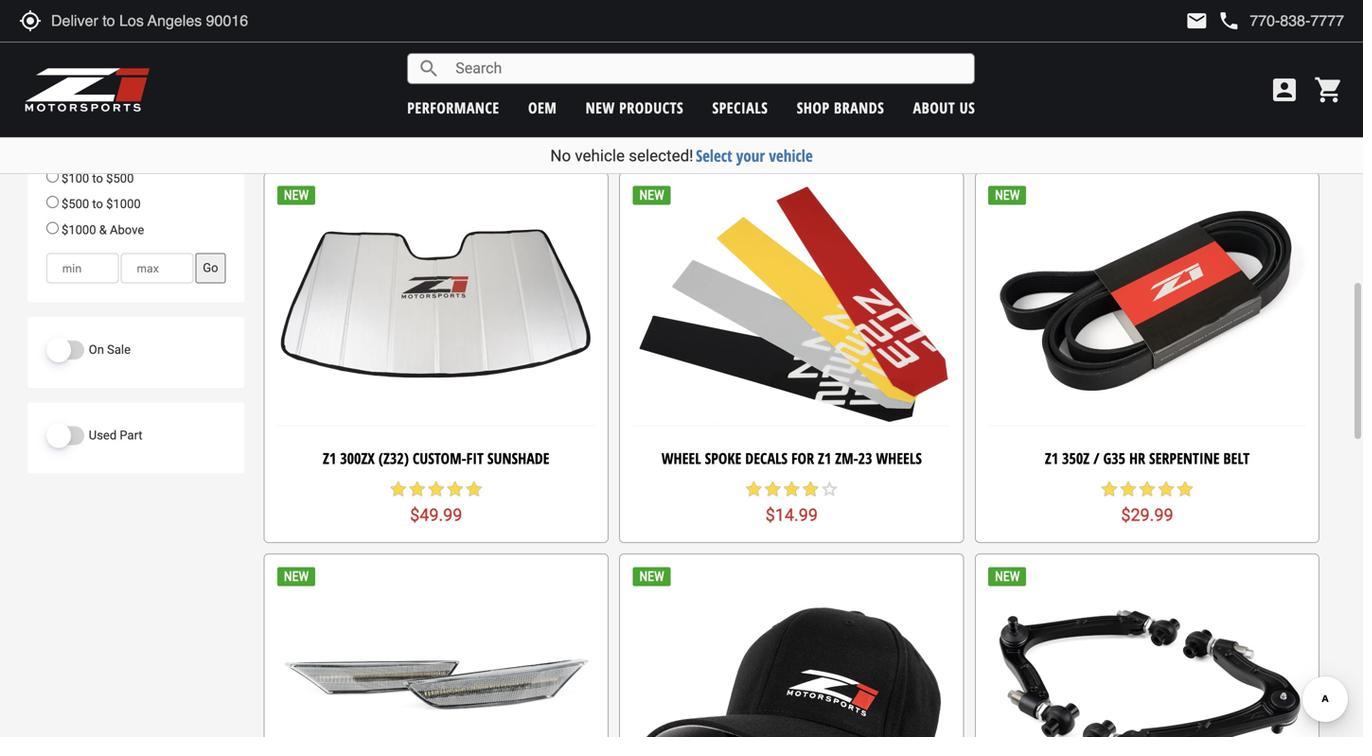 Task type: locate. For each thing, give the bounding box(es) containing it.
0 vertical spatial $49.99
[[1121, 124, 1174, 144]]

0 horizontal spatial belt
[[514, 67, 540, 87]]

1 vertical spatial /
[[1094, 448, 1100, 469]]

wheels
[[876, 448, 922, 469]]

z1
[[333, 67, 346, 87], [715, 67, 728, 87], [323, 448, 336, 469], [818, 448, 831, 469], [1045, 448, 1059, 469]]

1 horizontal spatial vehicle
[[769, 145, 813, 167]]

1 horizontal spatial 350z
[[1062, 448, 1090, 469]]

hr
[[1129, 448, 1146, 469]]

350z left de
[[350, 67, 377, 87]]

sunshade
[[487, 448, 550, 469]]

z1 motorsports logo image
[[24, 66, 151, 114]]

z1 for z1 300zx (z32) custom-fit sunshade
[[323, 448, 336, 469]]

no vehicle selected! select your vehicle
[[550, 145, 813, 167]]

vehicle right the no
[[575, 146, 625, 165]]

to down $100 to $500
[[92, 197, 103, 211]]

belt
[[514, 67, 540, 87], [1224, 448, 1250, 469]]

zm-
[[835, 448, 858, 469]]

1 vertical spatial 350z
[[1062, 448, 1090, 469]]

1 vertical spatial to
[[92, 197, 103, 211]]

belt for z1 350z / g35 hr serpentine belt
[[1224, 448, 1250, 469]]

$100 to $500
[[59, 171, 134, 186]]

0 horizontal spatial star star star star star $29.99
[[389, 98, 484, 144]]

350z
[[350, 67, 377, 87], [1062, 448, 1090, 469]]

2 to from the top
[[92, 197, 103, 211]]

1 horizontal spatial $1000
[[106, 197, 141, 211]]

shop brands
[[797, 98, 884, 118]]

0 horizontal spatial $1000
[[62, 223, 96, 237]]

shopping_cart
[[1314, 75, 1344, 105]]

1 vertical spatial $500
[[62, 197, 89, 211]]

z1 for z1 350z / g35 hr serpentine belt
[[1045, 448, 1059, 469]]

z1 left de
[[333, 67, 346, 87]]

shop brands link
[[797, 98, 884, 118]]

mail phone
[[1186, 9, 1241, 32]]

1,193
[[164, 18, 194, 32]]

$29.99 down z1 350z / g35 hr serpentine belt
[[1121, 505, 1174, 525]]

star star star star star $29.99 down z1 350z / g35 hr serpentine belt
[[1100, 480, 1195, 525]]

/ left hr
[[1094, 448, 1100, 469]]

z1 right for
[[818, 448, 831, 469]]

0 vertical spatial $29.99
[[410, 124, 462, 144]]

1 horizontal spatial star star star star star $29.99
[[1100, 480, 1195, 525]]

1 horizontal spatial belt
[[1224, 448, 1250, 469]]

350z for z1 350z / g35 de alternator belt
[[350, 67, 377, 87]]

custom-
[[413, 448, 466, 469]]

& left above
[[99, 223, 107, 237]]

products
[[619, 98, 684, 118]]

select your vehicle link
[[696, 145, 813, 167]]

& left "up"
[[131, 18, 139, 32]]

$100
[[62, 171, 89, 186]]

selected!
[[629, 146, 694, 165]]

0 vertical spatial $1000
[[106, 197, 141, 211]]

sheet
[[834, 67, 869, 87]]

$9.99
[[770, 124, 813, 144]]

used
[[89, 429, 117, 443]]

$49.99
[[1121, 124, 1174, 144], [410, 505, 462, 525]]

g35 left de
[[391, 67, 413, 87]]

performance
[[407, 98, 499, 118]]

star star star star star $29.99
[[389, 98, 484, 144], [1100, 480, 1195, 525]]

star star star star star $29.99 down the z1 350z / g35 de alternator belt
[[389, 98, 484, 144]]

0 vertical spatial /
[[381, 67, 387, 87]]

1 vertical spatial star star star star star $29.99
[[1100, 480, 1195, 525]]

$1000 down $500 to $1000 on the left top of page
[[62, 223, 96, 237]]

/ for de
[[381, 67, 387, 87]]

0 vertical spatial 350z
[[350, 67, 377, 87]]

0 vertical spatial $500
[[106, 171, 134, 186]]

1 horizontal spatial $29.99
[[1121, 505, 1174, 525]]

star star star star star $49.99
[[389, 480, 484, 525]]

to for $500
[[92, 197, 103, 211]]

star
[[389, 98, 408, 117], [408, 98, 427, 117], [427, 98, 446, 117], [446, 98, 465, 117], [465, 98, 484, 117], [389, 480, 408, 499], [408, 480, 427, 499], [427, 480, 446, 499], [446, 480, 465, 499], [465, 480, 484, 499], [744, 480, 763, 499], [763, 480, 782, 499], [782, 480, 801, 499], [801, 480, 820, 499], [1100, 480, 1119, 499], [1119, 480, 1138, 499], [1138, 480, 1157, 499], [1157, 480, 1176, 499], [1176, 480, 1195, 499]]

/ left de
[[381, 67, 387, 87]]

new
[[586, 98, 615, 118]]

$500 to $1000
[[59, 197, 141, 211]]

$1000 up above
[[106, 197, 141, 211]]

above
[[110, 223, 144, 237]]

max number field
[[121, 253, 193, 283]]

to right $100 on the left top of page
[[92, 171, 103, 186]]

$500
[[106, 171, 134, 186], [62, 197, 89, 211]]

decals
[[745, 448, 788, 469]]

belt right serpentine
[[1224, 448, 1250, 469]]

$29.99 down "performance"
[[410, 124, 462, 144]]

0 vertical spatial &
[[131, 18, 139, 32]]

on sale
[[89, 343, 131, 357]]

0 vertical spatial belt
[[514, 67, 540, 87]]

1 horizontal spatial $49.99
[[1121, 124, 1174, 144]]

vehicle
[[769, 145, 813, 167], [575, 146, 625, 165]]

/
[[381, 67, 387, 87], [1094, 448, 1100, 469]]

1 vertical spatial g35
[[1103, 448, 1126, 469]]

vehicle inside "no vehicle selected! select your vehicle"
[[575, 146, 625, 165]]

1 vertical spatial $49.99
[[410, 505, 462, 525]]

1 vertical spatial &
[[99, 223, 107, 237]]

0 horizontal spatial &
[[99, 223, 107, 237]]

g35 for hr
[[1103, 448, 1126, 469]]

None radio
[[46, 196, 59, 208], [46, 222, 59, 234], [46, 196, 59, 208], [46, 222, 59, 234]]

$49.99 inside star star star star star $49.99
[[410, 505, 462, 525]]

phone link
[[1218, 9, 1344, 32]]

0 horizontal spatial /
[[381, 67, 387, 87]]

0 vertical spatial to
[[92, 171, 103, 186]]

z1 300zx (z32) custom-fit sunshade
[[323, 448, 550, 469]]

Search search field
[[440, 54, 974, 83]]

350z left hr
[[1062, 448, 1090, 469]]

your
[[736, 145, 765, 167]]

vehicle down the $9.99
[[769, 145, 813, 167]]

go button
[[195, 253, 226, 283]]

g35 left hr
[[1103, 448, 1126, 469]]

$500 up $500 to $1000 on the left top of page
[[106, 171, 134, 186]]

price
[[44, 85, 76, 108]]

1 horizontal spatial /
[[1094, 448, 1100, 469]]

search
[[418, 57, 440, 80]]

specials link
[[712, 98, 768, 118]]

shopping_cart link
[[1309, 75, 1344, 105]]

1 vertical spatial $29.99
[[1121, 505, 1174, 525]]

(z32)
[[379, 448, 409, 469]]

oem
[[528, 98, 557, 118]]

None radio
[[46, 171, 59, 183]]

$500 down $100 on the left top of page
[[62, 197, 89, 211]]

$29.99
[[410, 124, 462, 144], [1121, 505, 1174, 525]]

z1 up specials link
[[715, 67, 728, 87]]

0 horizontal spatial $29.99
[[410, 124, 462, 144]]

performance link
[[407, 98, 499, 118]]

alternator
[[436, 67, 510, 87]]

0 vertical spatial g35
[[391, 67, 413, 87]]

&
[[131, 18, 139, 32], [99, 223, 107, 237]]

1 vertical spatial belt
[[1224, 448, 1250, 469]]

z1 left hr
[[1045, 448, 1059, 469]]

belt up the oem link
[[514, 67, 540, 87]]

z1 left 300zx
[[323, 448, 336, 469]]

for
[[791, 448, 814, 469]]

to
[[92, 171, 103, 186], [92, 197, 103, 211]]

0 horizontal spatial vehicle
[[575, 146, 625, 165]]

$1000
[[106, 197, 141, 211], [62, 223, 96, 237]]

0 horizontal spatial g35
[[391, 67, 413, 87]]

0 horizontal spatial $49.99
[[410, 505, 462, 525]]

g35
[[391, 67, 413, 87], [1103, 448, 1126, 469]]

0 vertical spatial star star star star star $29.99
[[389, 98, 484, 144]]

1 to from the top
[[92, 171, 103, 186]]

mail
[[1186, 9, 1208, 32]]

0 horizontal spatial 350z
[[350, 67, 377, 87]]

1 horizontal spatial g35
[[1103, 448, 1126, 469]]



Task type: vqa. For each thing, say whether or not it's contained in the screenshot.
"Us"
yes



Task type: describe. For each thing, give the bounding box(es) containing it.
& up 1,193
[[131, 18, 194, 32]]

oem link
[[528, 98, 557, 118]]

wheel spoke decals for z1 zm-23 wheels
[[662, 448, 922, 469]]

300zx
[[340, 448, 375, 469]]

to for $100
[[92, 171, 103, 186]]

assorted
[[732, 67, 791, 87]]

no
[[550, 146, 571, 165]]

account_box
[[1270, 75, 1300, 105]]

part
[[120, 429, 143, 443]]

spoke
[[705, 448, 742, 469]]

sale
[[107, 343, 131, 357]]

z1 350z / g35 hr serpentine belt
[[1045, 448, 1250, 469]]

g35 for de
[[391, 67, 413, 87]]

about
[[913, 98, 955, 118]]

$1000 & above
[[59, 223, 144, 237]]

my_location
[[19, 9, 42, 32]]

specials
[[712, 98, 768, 118]]

z1 350z / g35 de alternator belt
[[333, 67, 540, 87]]

1 horizontal spatial $500
[[106, 171, 134, 186]]

phone
[[1218, 9, 1241, 32]]

/ for hr
[[1094, 448, 1100, 469]]

1 horizontal spatial &
[[131, 18, 139, 32]]

select
[[696, 145, 732, 167]]

star_border
[[820, 480, 839, 499]]

0 horizontal spatial $500
[[62, 197, 89, 211]]

about us link
[[913, 98, 975, 118]]

used part
[[89, 429, 143, 443]]

1 vertical spatial $1000
[[62, 223, 96, 237]]

us
[[960, 98, 975, 118]]

go
[[203, 261, 218, 275]]

de
[[417, 67, 432, 87]]

fit
[[466, 448, 484, 469]]

belt for z1 350z / g35 de alternator belt
[[514, 67, 540, 87]]

shop
[[797, 98, 830, 118]]

decal
[[795, 67, 831, 87]]

star star star star star $29.99 for serpentine
[[1100, 480, 1195, 525]]

brands
[[834, 98, 884, 118]]

$14.99
[[766, 505, 818, 525]]

new products link
[[586, 98, 684, 118]]

star star star star star_border $14.99
[[744, 480, 839, 525]]

350z for z1 350z / g35 hr serpentine belt
[[1062, 448, 1090, 469]]

min number field
[[46, 253, 119, 283]]

about us
[[913, 98, 975, 118]]

z1 for z1 350z / g35 de alternator belt
[[333, 67, 346, 87]]

star star star star star $29.99 for alternator
[[389, 98, 484, 144]]

mail link
[[1186, 9, 1208, 32]]

$29.99 for serpentine
[[1121, 505, 1174, 525]]

serpentine
[[1149, 448, 1220, 469]]

on
[[89, 343, 104, 357]]

23
[[858, 448, 872, 469]]

$29.99 for alternator
[[410, 124, 462, 144]]

wheel
[[662, 448, 701, 469]]

z1 assorted decal sheet
[[715, 67, 869, 87]]

new products
[[586, 98, 684, 118]]

account_box link
[[1265, 75, 1305, 105]]

z1 for z1 assorted decal sheet
[[715, 67, 728, 87]]

up
[[142, 18, 157, 32]]



